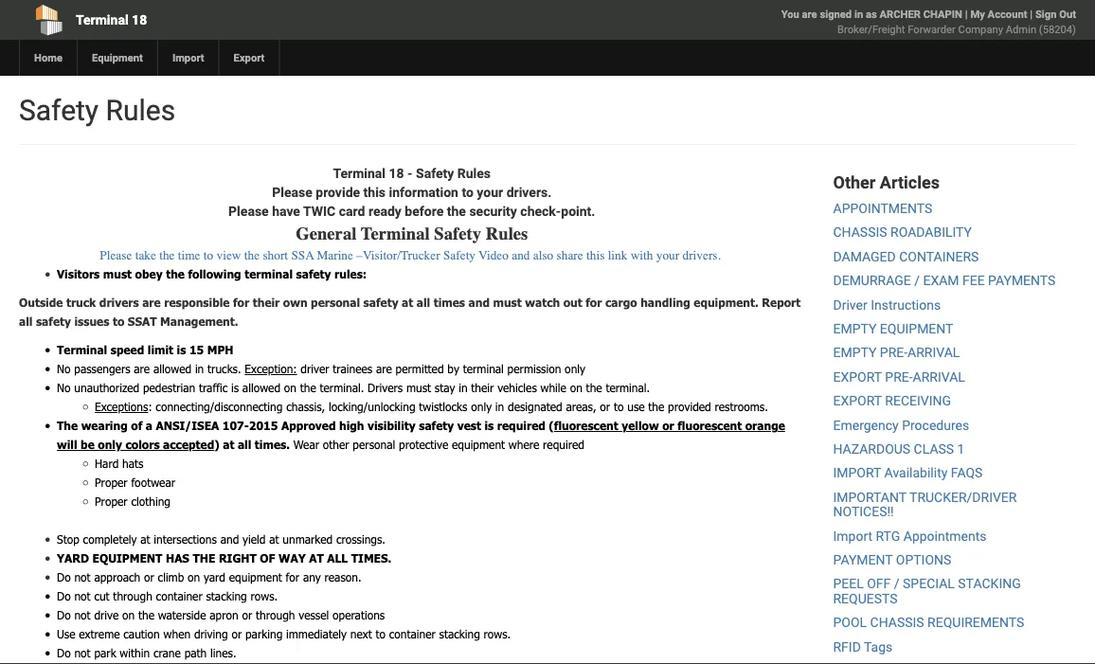 Task type: describe. For each thing, give the bounding box(es) containing it.
exam
[[923, 273, 959, 289]]

account
[[988, 8, 1028, 20]]

2 horizontal spatial only
[[565, 362, 586, 376]]

peel
[[833, 576, 864, 592]]

archer
[[880, 8, 921, 20]]

0 horizontal spatial allowed
[[153, 362, 192, 376]]

1 horizontal spatial stacking
[[439, 627, 480, 641]]

home link
[[19, 40, 77, 76]]

hazardous
[[833, 441, 911, 457]]

wearing
[[81, 419, 128, 433]]

2 vertical spatial is
[[485, 419, 494, 433]]

import link
[[157, 40, 219, 76]]

short
[[263, 248, 288, 263]]

yield
[[243, 533, 266, 546]]

crossings.
[[336, 533, 386, 546]]

in inside you are signed in as archer chapin | my account | sign out broker/freight forwarder company admin (58204)
[[855, 8, 863, 20]]

pool chassis requirements link
[[833, 615, 1025, 631]]

mph
[[207, 343, 234, 357]]

off
[[867, 576, 891, 592]]

0 vertical spatial this
[[363, 184, 386, 200]]

my account link
[[971, 8, 1028, 20]]

the
[[193, 552, 215, 565]]

safety left video in the left of the page
[[443, 248, 476, 263]]

marine
[[317, 248, 353, 263]]

stop
[[57, 533, 79, 546]]

stacking
[[958, 576, 1021, 592]]

safety rules
[[19, 93, 175, 127]]

1 vertical spatial arrival
[[913, 369, 965, 385]]

notices!!
[[833, 504, 894, 520]]

responsible
[[164, 296, 230, 310]]

or left climb
[[144, 571, 154, 584]]

in down vehicles
[[495, 400, 504, 414]]

0 horizontal spatial stacking
[[206, 590, 247, 603]]

demurrage
[[833, 273, 911, 289]]

3 do from the top
[[57, 608, 71, 622]]

trucker/driver
[[910, 489, 1017, 505]]

0 vertical spatial chassis
[[833, 225, 887, 240]]

on up chassis,
[[284, 381, 297, 395]]

take
[[135, 248, 156, 263]]

the right the view at left
[[244, 248, 260, 263]]

yard
[[204, 571, 225, 584]]

safety down rules:
[[363, 296, 398, 310]]

safety down home
[[19, 93, 99, 127]]

or down apron
[[232, 627, 242, 641]]

next
[[350, 627, 372, 641]]

1 no from the top
[[57, 362, 71, 376]]

1 horizontal spatial drivers.
[[683, 248, 721, 263]]

1 empty from the top
[[833, 321, 877, 337]]

for inside stop completely at intersections and yield at unmarked crossings. yard equipment has the right of way at all times. do not approach or climb on yard equipment for any reason. do not cut through container stacking rows. do not drive on the waterside apron or through vessel operations use extreme caution when driving or parking immediately next to container stacking rows. do not park within crane path lines.
[[286, 571, 300, 584]]

damaged containers link
[[833, 249, 979, 264]]

lines.
[[210, 646, 236, 660]]

completely
[[83, 533, 137, 546]]

1 horizontal spatial this
[[587, 248, 605, 263]]

1 horizontal spatial your
[[656, 248, 680, 263]]

safety up information
[[416, 165, 454, 181]]

terminal inside terminal speed limit is 15 mph no passengers are allowed in trucks. exception: driver trainees are permitted by terminal permission only no unauthorized pedestrian traffic is allowed on the terminal. drivers must stay in their vehicles while on the terminal. exceptions : connecting/disconnecting chassis, locking/unlocking twistlocks only in designated areas, or to use the provided restrooms.
[[463, 362, 504, 376]]

0 vertical spatial is
[[177, 343, 186, 357]]

cargo
[[605, 296, 637, 310]]

or inside terminal speed limit is 15 mph no passengers are allowed in trucks. exception: driver trainees are permitted by terminal permission only no unauthorized pedestrian traffic is allowed on the terminal. drivers must stay in their vehicles while on the terminal. exceptions : connecting/disconnecting chassis, locking/unlocking twistlocks only in designated areas, or to use the provided restrooms.
[[600, 400, 610, 414]]

1 horizontal spatial only
[[471, 400, 492, 414]]

import inside other articles appointments chassis roadability damaged containers demurrage / exam fee payments driver instructions empty equipment empty pre-arrival export pre-arrival export receiving emergency procedures hazardous class 1 import availability faqs important trucker/driver notices!! import rtg appointments payment options peel off / special stacking requests pool chassis requirements rfid tags
[[833, 528, 873, 544]]

export pre-arrival link
[[833, 369, 965, 385]]

information
[[389, 184, 459, 200]]

1 vertical spatial personal
[[353, 438, 395, 452]]

use
[[627, 400, 645, 414]]

safety inside terminal 18 - safety rules please provide this information to your drivers. please have twic card ready before the security check-point. general terminal safety rules please take the time to view the short ssa marine –visitor/trucker safety video and also share this link with your drivers. visitors must obey the following terminal safety rules:
[[296, 267, 331, 281]]

0 horizontal spatial /
[[894, 576, 900, 592]]

the right before
[[447, 203, 466, 219]]

you are signed in as archer chapin | my account | sign out broker/freight forwarder company admin (58204)
[[781, 8, 1076, 36]]

:
[[148, 400, 152, 414]]

and inside outside truck drivers are responsible for their own personal safety at all times and must watch out for cargo handling equipment. report all safety issues to ssat management.
[[469, 296, 490, 310]]

security
[[469, 203, 517, 219]]

the down 'time'
[[166, 267, 185, 281]]

4 not from the top
[[74, 646, 91, 660]]

and inside stop completely at intersections and yield at unmarked crossings. yard equipment has the right of way at all times. do not approach or climb on yard equipment for any reason. do not cut through container stacking rows. do not drive on the waterside apron or through vessel operations use extreme caution when driving or parking immediately next to container stacking rows. do not park within crane path lines.
[[220, 533, 239, 546]]

unauthorized
[[74, 381, 139, 395]]

times.
[[351, 552, 392, 565]]

driver instructions link
[[833, 297, 941, 313]]

on right 'drive'
[[122, 608, 135, 622]]

2 horizontal spatial for
[[586, 296, 602, 310]]

the right use
[[648, 400, 665, 414]]

speed
[[111, 343, 144, 357]]

stay
[[435, 381, 455, 395]]

fee
[[963, 273, 985, 289]]

of
[[131, 419, 142, 433]]

twic
[[303, 203, 336, 219]]

handling
[[641, 296, 690, 310]]

by
[[448, 362, 459, 376]]

safety down outside
[[36, 315, 71, 328]]

tags
[[864, 639, 893, 655]]

are down "speed"
[[134, 362, 150, 376]]

are inside outside truck drivers are responsible for their own personal safety at all times and must watch out for cargo handling equipment. report all safety issues to ssat management.
[[142, 296, 161, 310]]

own
[[283, 296, 308, 310]]

procedures
[[902, 417, 969, 433]]

chassis roadability link
[[833, 225, 972, 240]]

card
[[339, 203, 365, 219]]

are inside you are signed in as archer chapin | my account | sign out broker/freight forwarder company admin (58204)
[[802, 8, 817, 20]]

1 vertical spatial container
[[389, 627, 436, 641]]

0 vertical spatial pre-
[[880, 345, 908, 361]]

equipment inside other articles appointments chassis roadability damaged containers demurrage / exam fee payments driver instructions empty equipment empty pre-arrival export pre-arrival export receiving emergency procedures hazardous class 1 import availability faqs important trucker/driver notices!! import rtg appointments payment options peel off / special stacking requests pool chassis requirements rfid tags
[[880, 321, 954, 337]]

18 for terminal 18
[[132, 12, 147, 27]]

0 horizontal spatial rows.
[[251, 590, 278, 603]]

their inside terminal speed limit is 15 mph no passengers are allowed in trucks. exception: driver trainees are permitted by terminal permission only no unauthorized pedestrian traffic is allowed on the terminal. drivers must stay in their vehicles while on the terminal. exceptions : connecting/disconnecting chassis, locking/unlocking twistlocks only in designated areas, or to use the provided restrooms.
[[471, 381, 494, 395]]

1 | from the left
[[965, 8, 968, 20]]

payment
[[833, 552, 893, 568]]

out
[[563, 296, 582, 310]]

import inside the import link
[[172, 52, 204, 64]]

appointments link
[[833, 201, 933, 216]]

1 vertical spatial rules
[[457, 165, 491, 181]]

payments
[[988, 273, 1056, 289]]

high
[[339, 419, 364, 433]]

chassis,
[[286, 400, 325, 414]]

outside truck drivers are responsible for their own personal safety at all times and must watch out for cargo handling equipment. report all safety issues to ssat management.
[[19, 296, 801, 328]]

the right take
[[159, 248, 175, 263]]

and inside terminal 18 - safety rules please provide this information to your drivers. please have twic card ready before the security check-point. general terminal safety rules please take the time to view the short ssa marine –visitor/trucker safety video and also share this link with your drivers. visitors must obey the following terminal safety rules:
[[512, 248, 530, 263]]

0 horizontal spatial through
[[113, 590, 152, 603]]

exception:
[[245, 362, 297, 376]]

drivers
[[99, 296, 139, 310]]

2 | from the left
[[1030, 8, 1033, 20]]

must inside terminal speed limit is 15 mph no passengers are allowed in trucks. exception: driver trainees are permitted by terminal permission only no unauthorized pedestrian traffic is allowed on the terminal. drivers must stay in their vehicles while on the terminal. exceptions : connecting/disconnecting chassis, locking/unlocking twistlocks only in designated areas, or to use the provided restrooms.
[[406, 381, 431, 395]]

parking
[[245, 627, 283, 641]]

roadability
[[891, 225, 972, 240]]

to up security
[[462, 184, 474, 200]]

1 horizontal spatial please
[[228, 203, 269, 219]]

at right completely
[[140, 533, 150, 546]]

when
[[163, 627, 191, 641]]

the up areas,
[[586, 381, 602, 395]]

out
[[1059, 8, 1076, 20]]

visibility
[[368, 419, 416, 433]]

visitors
[[57, 267, 100, 281]]

other articles appointments chassis roadability damaged containers demurrage / exam fee payments driver instructions empty equipment empty pre-arrival export pre-arrival export receiving emergency procedures hazardous class 1 import availability faqs important trucker/driver notices!! import rtg appointments payment options peel off / special stacking requests pool chassis requirements rfid tags
[[833, 172, 1056, 655]]

2 terminal. from the left
[[606, 381, 650, 395]]

or inside fluorescent yellow or fluorescent orange will be only colors accepted
[[662, 419, 674, 433]]

park
[[94, 646, 116, 660]]

emergency procedures link
[[833, 417, 969, 433]]

0 vertical spatial please
[[272, 184, 312, 200]]

caution
[[123, 627, 160, 641]]

2 vertical spatial all
[[238, 438, 251, 452]]

equipment
[[92, 52, 143, 64]]

appointments
[[833, 201, 933, 216]]

must inside outside truck drivers are responsible for their own personal safety at all times and must watch out for cargo handling equipment. report all safety issues to ssat management.
[[493, 296, 522, 310]]

on left yard
[[188, 571, 200, 584]]

the inside stop completely at intersections and yield at unmarked crossings. yard equipment has the right of way at all times. do not approach or climb on yard equipment for any reason. do not cut through container stacking rows. do not drive on the waterside apron or through vessel operations use extreme caution when driving or parking immediately next to container stacking rows. do not park within crane path lines.
[[138, 608, 154, 622]]

export
[[234, 52, 265, 64]]

4 do from the top
[[57, 646, 71, 660]]

0 horizontal spatial your
[[477, 184, 503, 200]]

import rtg appointments link
[[833, 528, 987, 544]]

while
[[541, 381, 567, 395]]

time
[[178, 248, 200, 263]]

–visitor/trucker
[[357, 248, 440, 263]]

0 horizontal spatial for
[[233, 296, 249, 310]]

important trucker/driver notices!! link
[[833, 489, 1017, 520]]

to inside terminal speed limit is 15 mph no passengers are allowed in trucks. exception: driver trainees are permitted by terminal permission only no unauthorized pedestrian traffic is allowed on the terminal. drivers must stay in their vehicles while on the terminal. exceptions : connecting/disconnecting chassis, locking/unlocking twistlocks only in designated areas, or to use the provided restrooms.
[[614, 400, 624, 414]]

vest
[[457, 419, 481, 433]]

terminal for terminal 18 - safety rules please provide this information to your drivers. please have twic card ready before the security check-point. general terminal safety rules please take the time to view the short ssa marine –visitor/trucker safety video and also share this link with your drivers. visitors must obey the following terminal safety rules:
[[333, 165, 386, 181]]

1 horizontal spatial rows.
[[484, 627, 511, 641]]

way
[[279, 552, 306, 565]]

the up chassis,
[[300, 381, 316, 395]]

1 fluorescent from the left
[[554, 419, 618, 433]]

import availability faqs link
[[833, 465, 983, 481]]

1 vertical spatial through
[[256, 608, 295, 622]]

0 vertical spatial rules
[[106, 93, 175, 127]]

yellow
[[622, 419, 659, 433]]

terminal 18
[[76, 12, 147, 27]]

right
[[219, 552, 257, 565]]



Task type: vqa. For each thing, say whether or not it's contained in the screenshot.
which in the right top of the page
no



Task type: locate. For each thing, give the bounding box(es) containing it.
terminal up "equipment" link
[[76, 12, 128, 27]]

1 vertical spatial their
[[471, 381, 494, 395]]

0 vertical spatial empty
[[833, 321, 877, 337]]

2 proper from the top
[[95, 495, 128, 509]]

pre- down empty pre-arrival link
[[885, 369, 913, 385]]

18 up equipment
[[132, 12, 147, 27]]

0 vertical spatial allowed
[[153, 362, 192, 376]]

driving
[[194, 627, 228, 641]]

0 horizontal spatial must
[[103, 267, 132, 281]]

terminal for terminal speed limit is 15 mph no passengers are allowed in trucks. exception: driver trainees are permitted by terminal permission only no unauthorized pedestrian traffic is allowed on the terminal. drivers must stay in their vehicles while on the terminal. exceptions : connecting/disconnecting chassis, locking/unlocking twistlocks only in designated areas, or to use the provided restrooms.
[[57, 343, 107, 357]]

1 vertical spatial equipment
[[229, 571, 282, 584]]

pedestrian
[[143, 381, 195, 395]]

their inside outside truck drivers are responsible for their own personal safety at all times and must watch out for cargo handling equipment. report all safety issues to ssat management.
[[253, 296, 280, 310]]

3 not from the top
[[74, 608, 91, 622]]

drivers. up handling
[[683, 248, 721, 263]]

the wearing of a ansi/isea 107-2015 approved high visibility safety vest is required (
[[57, 419, 554, 433]]

in left as
[[855, 8, 863, 20]]

1 vertical spatial required
[[543, 438, 585, 452]]

use
[[57, 627, 75, 641]]

is right vest
[[485, 419, 494, 433]]

chassis up tags
[[870, 615, 924, 631]]

following
[[188, 267, 241, 281]]

1 proper from the top
[[95, 476, 128, 490]]

path
[[184, 646, 207, 660]]

2 empty from the top
[[833, 345, 877, 361]]

pre- down empty equipment link
[[880, 345, 908, 361]]

in down 15
[[195, 362, 204, 376]]

drivers. up check-
[[507, 184, 552, 200]]

0 vertical spatial your
[[477, 184, 503, 200]]

2 horizontal spatial is
[[485, 419, 494, 433]]

rules up video in the left of the page
[[486, 223, 528, 244]]

proper down hard
[[95, 476, 128, 490]]

export
[[833, 369, 882, 385], [833, 393, 882, 409]]

import down terminal 18 link
[[172, 52, 204, 64]]

where
[[509, 438, 539, 452]]

0 vertical spatial arrival
[[908, 345, 960, 361]]

2 horizontal spatial and
[[512, 248, 530, 263]]

1 do from the top
[[57, 571, 71, 584]]

terminal inside terminal 18 - safety rules please provide this information to your drivers. please have twic card ready before the security check-point. general terminal safety rules please take the time to view the short ssa marine –visitor/trucker safety video and also share this link with your drivers. visitors must obey the following terminal safety rules:
[[245, 267, 293, 281]]

will
[[57, 438, 77, 452]]

0 vertical spatial import
[[172, 52, 204, 64]]

rules up security
[[457, 165, 491, 181]]

1 export from the top
[[833, 369, 882, 385]]

apron
[[210, 608, 238, 622]]

2 vertical spatial rules
[[486, 223, 528, 244]]

0 horizontal spatial container
[[156, 590, 203, 603]]

hard hats proper footwear proper clothing
[[95, 457, 175, 509]]

terminal right by
[[463, 362, 504, 376]]

only up while at bottom
[[565, 362, 586, 376]]

| left sign
[[1030, 8, 1033, 20]]

are up ssat
[[142, 296, 161, 310]]

0 vertical spatial drivers.
[[507, 184, 552, 200]]

arrival up export pre-arrival link
[[908, 345, 960, 361]]

are right you
[[802, 8, 817, 20]]

1 horizontal spatial 18
[[389, 165, 404, 181]]

link
[[608, 248, 628, 263]]

|
[[965, 8, 968, 20], [1030, 8, 1033, 20]]

personal
[[311, 296, 360, 310], [353, 438, 395, 452]]

container
[[156, 590, 203, 603], [389, 627, 436, 641]]

required down the (
[[543, 438, 585, 452]]

0 horizontal spatial fluorescent
[[554, 419, 618, 433]]

1 horizontal spatial and
[[469, 296, 490, 310]]

general
[[296, 223, 357, 244]]

please up have
[[272, 184, 312, 200]]

18
[[132, 12, 147, 27], [389, 165, 404, 181]]

0 vertical spatial equipment
[[452, 438, 505, 452]]

not left park
[[74, 646, 91, 660]]

through up parking
[[256, 608, 295, 622]]

chassis
[[833, 225, 887, 240], [870, 615, 924, 631]]

0 vertical spatial container
[[156, 590, 203, 603]]

safety down before
[[434, 223, 481, 244]]

1 vertical spatial pre-
[[885, 369, 913, 385]]

ansi/isea
[[156, 419, 219, 433]]

0 vertical spatial export
[[833, 369, 882, 385]]

1 horizontal spatial through
[[256, 608, 295, 622]]

1 vertical spatial stacking
[[439, 627, 480, 641]]

import up payment
[[833, 528, 873, 544]]

2 vertical spatial must
[[406, 381, 431, 395]]

personal down rules:
[[311, 296, 360, 310]]

1 vertical spatial terminal
[[463, 362, 504, 376]]

requests
[[833, 591, 898, 606]]

sign
[[1036, 8, 1057, 20]]

| left my
[[965, 8, 968, 20]]

1 vertical spatial and
[[469, 296, 490, 310]]

limit
[[148, 343, 173, 357]]

0 horizontal spatial only
[[98, 438, 122, 452]]

0 vertical spatial equipment
[[880, 321, 954, 337]]

0 horizontal spatial all
[[19, 315, 33, 328]]

all down outside
[[19, 315, 33, 328]]

must left watch
[[493, 296, 522, 310]]

)
[[214, 438, 220, 452]]

locking/unlocking
[[329, 400, 416, 414]]

my
[[971, 8, 985, 20]]

1 horizontal spatial /
[[915, 273, 920, 289]]

or right yellow
[[662, 419, 674, 433]]

at inside outside truck drivers are responsible for their own personal safety at all times and must watch out for cargo handling equipment. report all safety issues to ssat management.
[[402, 296, 413, 310]]

and left "also"
[[512, 248, 530, 263]]

2 horizontal spatial must
[[493, 296, 522, 310]]

equipment link
[[77, 40, 157, 76]]

to inside outside truck drivers are responsible for their own personal safety at all times and must watch out for cargo handling equipment. report all safety issues to ssat management.
[[113, 315, 124, 328]]

other
[[833, 172, 876, 192]]

0 horizontal spatial |
[[965, 8, 968, 20]]

through down the approach
[[113, 590, 152, 603]]

container up waterside
[[156, 590, 203, 603]]

equipment down instructions
[[880, 321, 954, 337]]

terminal for terminal 18
[[76, 12, 128, 27]]

1 vertical spatial drivers.
[[683, 248, 721, 263]]

twistlocks
[[419, 400, 468, 414]]

is left 15
[[177, 343, 186, 357]]

1 vertical spatial chassis
[[870, 615, 924, 631]]

(58204)
[[1039, 23, 1076, 36]]

terminal.
[[320, 381, 364, 395], [606, 381, 650, 395]]

accepted
[[163, 438, 214, 452]]

management.
[[160, 315, 238, 328]]

1 vertical spatial only
[[471, 400, 492, 414]]

ssa
[[291, 248, 314, 263]]

are up drivers
[[376, 362, 392, 376]]

0 horizontal spatial terminal.
[[320, 381, 364, 395]]

sign out link
[[1036, 8, 1076, 20]]

for down following
[[233, 296, 249, 310]]

1 vertical spatial all
[[19, 315, 33, 328]]

terminal up –visitor/trucker
[[361, 223, 430, 244]]

to
[[462, 184, 474, 200], [204, 248, 213, 263], [113, 315, 124, 328], [614, 400, 624, 414], [376, 627, 386, 641]]

2 vertical spatial only
[[98, 438, 122, 452]]

container right next on the bottom left
[[389, 627, 436, 641]]

trainees
[[333, 362, 373, 376]]

1 vertical spatial 18
[[389, 165, 404, 181]]

safety up the wear other personal protective equipment where required
[[419, 419, 454, 433]]

0 vertical spatial 18
[[132, 12, 147, 27]]

/ left exam
[[915, 273, 920, 289]]

1 vertical spatial is
[[231, 381, 239, 395]]

2 export from the top
[[833, 393, 882, 409]]

required
[[497, 419, 546, 433], [543, 438, 585, 452]]

please left have
[[228, 203, 269, 219]]

1 vertical spatial your
[[656, 248, 680, 263]]

2 vertical spatial please
[[100, 248, 132, 263]]

personal down visibility
[[353, 438, 395, 452]]

1 horizontal spatial fluorescent
[[678, 419, 742, 433]]

0 horizontal spatial equipment
[[229, 571, 282, 584]]

to inside stop completely at intersections and yield at unmarked crossings. yard equipment has the right of way at all times. do not approach or climb on yard equipment for any reason. do not cut through container stacking rows. do not drive on the waterside apron or through vessel operations use extreme caution when driving or parking immediately next to container stacking rows. do not park within crane path lines.
[[376, 627, 386, 641]]

2 fluorescent from the left
[[678, 419, 742, 433]]

please left take
[[100, 248, 132, 263]]

2 vertical spatial and
[[220, 533, 239, 546]]

0 vertical spatial personal
[[311, 296, 360, 310]]

your up security
[[477, 184, 503, 200]]

empty down empty equipment link
[[833, 345, 877, 361]]

requirements
[[928, 615, 1025, 631]]

2 horizontal spatial all
[[417, 296, 430, 310]]

18 for terminal 18 - safety rules please provide this information to your drivers. please have twic card ready before the security check-point. general terminal safety rules please take the time to view the short ssa marine –visitor/trucker safety video and also share this link with your drivers. visitors must obey the following terminal safety rules:
[[389, 165, 404, 181]]

0 vertical spatial /
[[915, 273, 920, 289]]

1 vertical spatial please
[[228, 203, 269, 219]]

1 horizontal spatial terminal.
[[606, 381, 650, 395]]

ssat
[[128, 315, 157, 328]]

within
[[120, 646, 150, 660]]

equipment down of
[[229, 571, 282, 584]]

0 vertical spatial must
[[103, 267, 132, 281]]

your right with
[[656, 248, 680, 263]]

and up right
[[220, 533, 239, 546]]

empty pre-arrival link
[[833, 345, 960, 361]]

2015
[[249, 419, 278, 433]]

only up vest
[[471, 400, 492, 414]]

1 horizontal spatial all
[[238, 438, 251, 452]]

export up export receiving link
[[833, 369, 882, 385]]

fluorescent down 'provided'
[[678, 419, 742, 433]]

driver
[[833, 297, 868, 313]]

please
[[272, 184, 312, 200], [228, 203, 269, 219], [100, 248, 132, 263]]

equipment inside stop completely at intersections and yield at unmarked crossings. yard equipment has the right of way at all times. do not approach or climb on yard equipment for any reason. do not cut through container stacking rows. do not drive on the waterside apron or through vessel operations use extreme caution when driving or parking immediately next to container stacking rows. do not park within crane path lines.
[[92, 552, 162, 565]]

extreme
[[79, 627, 120, 641]]

2 not from the top
[[74, 590, 91, 603]]

allowed up pedestrian
[[153, 362, 192, 376]]

must up drivers
[[103, 267, 132, 281]]

export up emergency
[[833, 393, 882, 409]]

on up areas,
[[570, 381, 583, 395]]

0 horizontal spatial this
[[363, 184, 386, 200]]

rtg
[[876, 528, 900, 544]]

permission
[[507, 362, 561, 376]]

allowed down exception: at the left of page
[[242, 381, 280, 395]]

wear other personal protective equipment where required
[[290, 438, 585, 452]]

no left passengers
[[57, 362, 71, 376]]

to down drivers
[[113, 315, 124, 328]]

rfid
[[833, 639, 861, 655]]

0 vertical spatial stacking
[[206, 590, 247, 603]]

only inside fluorescent yellow or fluorescent orange will be only colors accepted
[[98, 438, 122, 452]]

broker/freight
[[838, 23, 905, 36]]

0 horizontal spatial equipment
[[92, 552, 162, 565]]

1 horizontal spatial is
[[231, 381, 239, 395]]

damaged
[[833, 249, 896, 264]]

0 vertical spatial required
[[497, 419, 546, 433]]

containers
[[899, 249, 979, 264]]

crane
[[153, 646, 181, 660]]

approach
[[94, 571, 140, 584]]

their left vehicles
[[471, 381, 494, 395]]

fluorescent down areas,
[[554, 419, 618, 433]]

for right out
[[586, 296, 602, 310]]

1 horizontal spatial for
[[286, 571, 300, 584]]

for
[[233, 296, 249, 310], [586, 296, 602, 310], [286, 571, 300, 584]]

1 vertical spatial must
[[493, 296, 522, 310]]

0 horizontal spatial drivers.
[[507, 184, 552, 200]]

and right times
[[469, 296, 490, 310]]

drivers.
[[507, 184, 552, 200], [683, 248, 721, 263]]

1 horizontal spatial must
[[406, 381, 431, 395]]

terminal
[[245, 267, 293, 281], [463, 362, 504, 376]]

at right ')'
[[223, 438, 234, 452]]

on
[[284, 381, 297, 395], [570, 381, 583, 395], [188, 571, 200, 584], [122, 608, 135, 622]]

18 inside terminal 18 - safety rules please provide this information to your drivers. please have twic card ready before the security check-point. general terminal safety rules please take the time to view the short ssa marine –visitor/trucker safety video and also share this link with your drivers. visitors must obey the following terminal safety rules:
[[389, 165, 404, 181]]

this left the link
[[587, 248, 605, 263]]

demurrage / exam fee payments link
[[833, 273, 1056, 289]]

1 horizontal spatial equipment
[[880, 321, 954, 337]]

must inside terminal 18 - safety rules please provide this information to your drivers. please have twic card ready before the security check-point. general terminal safety rules please take the time to view the short ssa marine –visitor/trucker safety video and also share this link with your drivers. visitors must obey the following terminal safety rules:
[[103, 267, 132, 281]]

or right apron
[[242, 608, 252, 622]]

at right yield
[[269, 533, 279, 546]]

1 vertical spatial rows.
[[484, 627, 511, 641]]

1 vertical spatial /
[[894, 576, 900, 592]]

export receiving link
[[833, 393, 951, 409]]

0 horizontal spatial import
[[172, 52, 204, 64]]

terminal down short
[[245, 267, 293, 281]]

equipment up the approach
[[92, 552, 162, 565]]

/ right off
[[894, 576, 900, 592]]

also
[[533, 248, 554, 263]]

1 terminal. from the left
[[320, 381, 364, 395]]

1 vertical spatial allowed
[[242, 381, 280, 395]]

all left times
[[417, 296, 430, 310]]

import
[[172, 52, 204, 64], [833, 528, 873, 544]]

appointments
[[904, 528, 987, 544]]

cut
[[94, 590, 110, 603]]

terminal 18 - safety rules please provide this information to your drivers. please have twic card ready before the security check-point. general terminal safety rules please take the time to view the short ssa marine –visitor/trucker safety video and also share this link with your drivers. visitors must obey the following terminal safety rules:
[[57, 165, 721, 281]]

equipment down vest
[[452, 438, 505, 452]]

through
[[113, 590, 152, 603], [256, 608, 295, 622]]

provide
[[316, 184, 360, 200]]

to right next on the bottom left
[[376, 627, 386, 641]]

safety down ssa
[[296, 267, 331, 281]]

unmarked
[[283, 533, 333, 546]]

of
[[260, 552, 275, 565]]

terminal 18 link
[[19, 0, 443, 40]]

arrival
[[908, 345, 960, 361], [913, 369, 965, 385]]

2 do from the top
[[57, 590, 71, 603]]

must down permitted
[[406, 381, 431, 395]]

to left use
[[614, 400, 624, 414]]

0 horizontal spatial 18
[[132, 12, 147, 27]]

immediately
[[286, 627, 347, 641]]

not left 'cut'
[[74, 590, 91, 603]]

2 no from the top
[[57, 381, 71, 395]]

1 vertical spatial proper
[[95, 495, 128, 509]]

1 horizontal spatial terminal
[[463, 362, 504, 376]]

0 horizontal spatial is
[[177, 343, 186, 357]]

required up where
[[497, 419, 546, 433]]

connecting/disconnecting
[[156, 400, 283, 414]]

0 vertical spatial through
[[113, 590, 152, 603]]

(
[[549, 419, 554, 433]]

0 vertical spatial their
[[253, 296, 280, 310]]

/
[[915, 273, 920, 289], [894, 576, 900, 592]]

equipment inside stop completely at intersections and yield at unmarked crossings. yard equipment has the right of way at all times. do not approach or climb on yard equipment for any reason. do not cut through container stacking rows. do not drive on the waterside apron or through vessel operations use extreme caution when driving or parking immediately next to container stacking rows. do not park within crane path lines.
[[229, 571, 282, 584]]

pool
[[833, 615, 867, 631]]

other
[[323, 438, 349, 452]]

arrival up receiving
[[913, 369, 965, 385]]

0 horizontal spatial please
[[100, 248, 132, 263]]

no up the
[[57, 381, 71, 395]]

outside
[[19, 296, 63, 310]]

1 vertical spatial this
[[587, 248, 605, 263]]

the up caution
[[138, 608, 154, 622]]

0 vertical spatial terminal
[[245, 267, 293, 281]]

personal inside outside truck drivers are responsible for their own personal safety at all times and must watch out for cargo handling equipment. report all safety issues to ssat management.
[[311, 296, 360, 310]]

1 vertical spatial empty
[[833, 345, 877, 361]]

1 not from the top
[[74, 571, 91, 584]]

2 horizontal spatial please
[[272, 184, 312, 200]]

1 horizontal spatial import
[[833, 528, 873, 544]]

rules down equipment
[[106, 93, 175, 127]]

proper up completely
[[95, 495, 128, 509]]

in right stay
[[459, 381, 468, 395]]

terminal inside terminal speed limit is 15 mph no passengers are allowed in trucks. exception: driver trainees are permitted by terminal permission only no unauthorized pedestrian traffic is allowed on the terminal. drivers must stay in their vehicles while on the terminal. exceptions : connecting/disconnecting chassis, locking/unlocking twistlocks only in designated areas, or to use the provided restrooms.
[[57, 343, 107, 357]]

provided
[[668, 400, 711, 414]]

to right 'time'
[[204, 248, 213, 263]]

1 horizontal spatial allowed
[[242, 381, 280, 395]]



